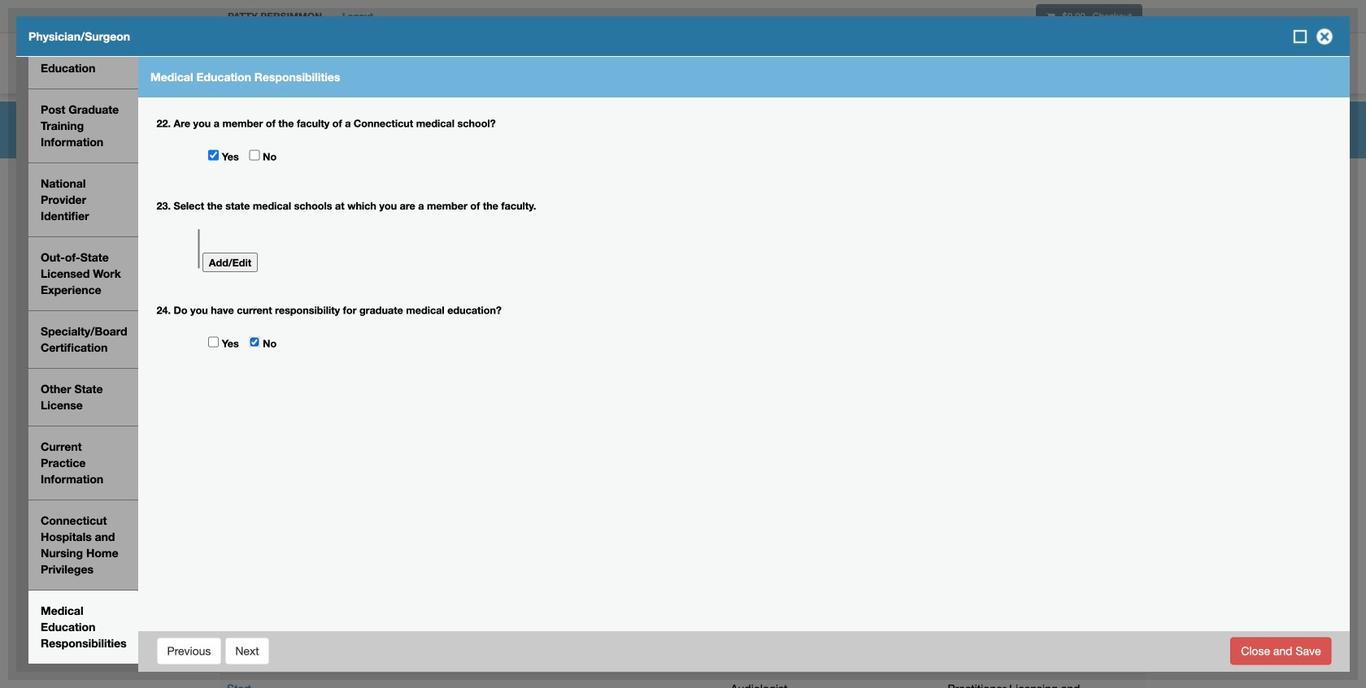 Task type: vqa. For each thing, say whether or not it's contained in the screenshot.
text field
no



Task type: locate. For each thing, give the bounding box(es) containing it.
maximize/minimize image
[[1292, 28, 1309, 45]]

None checkbox
[[208, 150, 219, 161]]

None checkbox
[[249, 150, 260, 161], [208, 337, 219, 348], [249, 337, 260, 348], [249, 150, 260, 161], [208, 337, 219, 348], [249, 337, 260, 348]]

None button
[[202, 253, 258, 272], [157, 638, 222, 666], [225, 638, 270, 666], [1231, 638, 1332, 666], [202, 253, 258, 272], [157, 638, 222, 666], [225, 638, 270, 666], [1231, 638, 1332, 666]]



Task type: describe. For each thing, give the bounding box(es) containing it.
<b><center>state of connecticut<br>
 online elicense website</center></b> image
[[220, 37, 414, 63]]

close window image
[[1312, 24, 1338, 50]]



